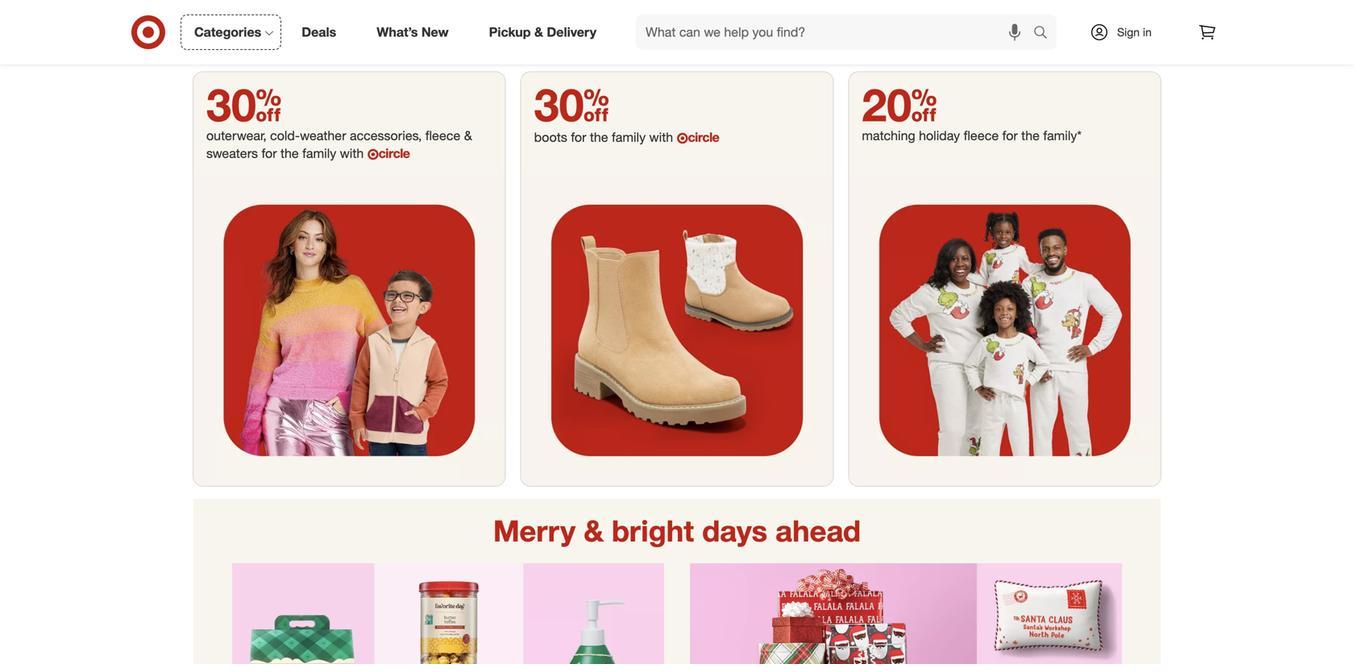 Task type: describe. For each thing, give the bounding box(es) containing it.
outerwear, cold-weather accessories, fleece & sweaters for the family with
[[206, 128, 472, 161]]

categories
[[194, 24, 261, 40]]

20
[[862, 77, 937, 132]]

in
[[1143, 25, 1152, 39]]

cold-
[[270, 128, 300, 143]]

family inside outerwear, cold-weather accessories, fleece & sweaters for the family with
[[302, 145, 336, 161]]

days
[[702, 513, 767, 549]]

30 for outerwear,
[[206, 77, 282, 132]]

0 vertical spatial family
[[612, 129, 646, 145]]

20 matching holiday fleece for the family*
[[862, 77, 1085, 143]]

delivery
[[547, 24, 596, 40]]

the inside outerwear, cold-weather accessories, fleece & sweaters for the family with
[[280, 145, 299, 161]]

the inside 20 matching holiday fleece for the family*
[[1021, 128, 1040, 143]]

& inside outerwear, cold-weather accessories, fleece & sweaters for the family with
[[464, 128, 472, 143]]

new
[[421, 24, 449, 40]]

outerwear,
[[206, 128, 267, 143]]

sign
[[1117, 25, 1140, 39]]

boots for the family with
[[534, 129, 677, 145]]

for inside outerwear, cold-weather accessories, fleece & sweaters for the family with
[[262, 145, 277, 161]]

holiday
[[919, 128, 960, 143]]

& for pickup
[[534, 24, 543, 40]]

cozy up & save image
[[193, 0, 1161, 59]]

matching
[[862, 128, 915, 143]]

pickup
[[489, 24, 531, 40]]

boots
[[534, 129, 567, 145]]

sign in link
[[1076, 15, 1177, 50]]

fleece inside 20 matching holiday fleece for the family*
[[964, 128, 999, 143]]

bright
[[612, 513, 694, 549]]

merry
[[493, 513, 576, 549]]

for inside 20 matching holiday fleece for the family*
[[1002, 128, 1018, 143]]

circle for fleece
[[379, 145, 410, 161]]

& for merry
[[584, 513, 604, 549]]

1 horizontal spatial for
[[571, 129, 586, 145]]

merry & bright days ahead
[[493, 513, 861, 549]]



Task type: vqa. For each thing, say whether or not it's contained in the screenshot.
in
yes



Task type: locate. For each thing, give the bounding box(es) containing it.
sign in
[[1117, 25, 1152, 39]]

with
[[649, 129, 673, 145], [340, 145, 364, 161]]

fleece
[[425, 128, 460, 143], [964, 128, 999, 143]]

0 vertical spatial circle
[[688, 129, 719, 145]]

2 horizontal spatial for
[[1002, 128, 1018, 143]]

the
[[1021, 128, 1040, 143], [590, 129, 608, 145], [280, 145, 299, 161]]

30
[[206, 77, 282, 132], [534, 77, 609, 132]]

1 vertical spatial circle
[[379, 145, 410, 161]]

1 30 from the left
[[206, 77, 282, 132]]

sweaters
[[206, 145, 258, 161]]

30 for boots
[[534, 77, 609, 132]]

fleece inside outerwear, cold-weather accessories, fleece & sweaters for the family with
[[425, 128, 460, 143]]

circle for with
[[688, 129, 719, 145]]

1 horizontal spatial fleece
[[964, 128, 999, 143]]

what's
[[377, 24, 418, 40]]

family down weather at top
[[302, 145, 336, 161]]

1 fleece from the left
[[425, 128, 460, 143]]

the right boots on the left top
[[590, 129, 608, 145]]

family right boots on the left top
[[612, 129, 646, 145]]

1 horizontal spatial 30
[[534, 77, 609, 132]]

2 horizontal spatial the
[[1021, 128, 1040, 143]]

What can we help you find? suggestions appear below search field
[[636, 15, 1037, 50]]

&
[[534, 24, 543, 40], [464, 128, 472, 143], [584, 513, 604, 549]]

what's new link
[[363, 15, 469, 50]]

2 fleece from the left
[[964, 128, 999, 143]]

1 horizontal spatial circle
[[688, 129, 719, 145]]

0 vertical spatial &
[[534, 24, 543, 40]]

0 horizontal spatial circle
[[379, 145, 410, 161]]

0 vertical spatial with
[[649, 129, 673, 145]]

0 horizontal spatial family
[[302, 145, 336, 161]]

1 horizontal spatial &
[[534, 24, 543, 40]]

the left family*
[[1021, 128, 1040, 143]]

30 up the sweaters
[[206, 77, 282, 132]]

for right boots on the left top
[[571, 129, 586, 145]]

search
[[1026, 26, 1065, 42]]

2 30 from the left
[[534, 77, 609, 132]]

search button
[[1026, 15, 1065, 53]]

30 down delivery
[[534, 77, 609, 132]]

0 horizontal spatial &
[[464, 128, 472, 143]]

with inside outerwear, cold-weather accessories, fleece & sweaters for the family with
[[340, 145, 364, 161]]

1 vertical spatial family
[[302, 145, 336, 161]]

0 horizontal spatial for
[[262, 145, 277, 161]]

fleece right holiday
[[964, 128, 999, 143]]

1 vertical spatial &
[[464, 128, 472, 143]]

1 horizontal spatial with
[[649, 129, 673, 145]]

0 horizontal spatial fleece
[[425, 128, 460, 143]]

& inside "link"
[[534, 24, 543, 40]]

0 horizontal spatial 30
[[206, 77, 282, 132]]

0 horizontal spatial with
[[340, 145, 364, 161]]

for down cold-
[[262, 145, 277, 161]]

the down cold-
[[280, 145, 299, 161]]

1 vertical spatial with
[[340, 145, 364, 161]]

accessories,
[[350, 128, 422, 143]]

for left family*
[[1002, 128, 1018, 143]]

pickup & delivery
[[489, 24, 596, 40]]

pickup & delivery link
[[475, 15, 617, 50]]

for
[[1002, 128, 1018, 143], [571, 129, 586, 145], [262, 145, 277, 161]]

circle
[[688, 129, 719, 145], [379, 145, 410, 161]]

weather
[[300, 128, 346, 143]]

1 horizontal spatial family
[[612, 129, 646, 145]]

1 horizontal spatial the
[[590, 129, 608, 145]]

deals
[[302, 24, 336, 40]]

family*
[[1043, 128, 1082, 143]]

fleece right accessories, on the left top of page
[[425, 128, 460, 143]]

family
[[612, 129, 646, 145], [302, 145, 336, 161]]

deals link
[[288, 15, 356, 50]]

2 vertical spatial &
[[584, 513, 604, 549]]

ahead
[[776, 513, 861, 549]]

what's new
[[377, 24, 449, 40]]

categories link
[[181, 15, 281, 50]]

2 horizontal spatial &
[[584, 513, 604, 549]]

0 horizontal spatial the
[[280, 145, 299, 161]]



